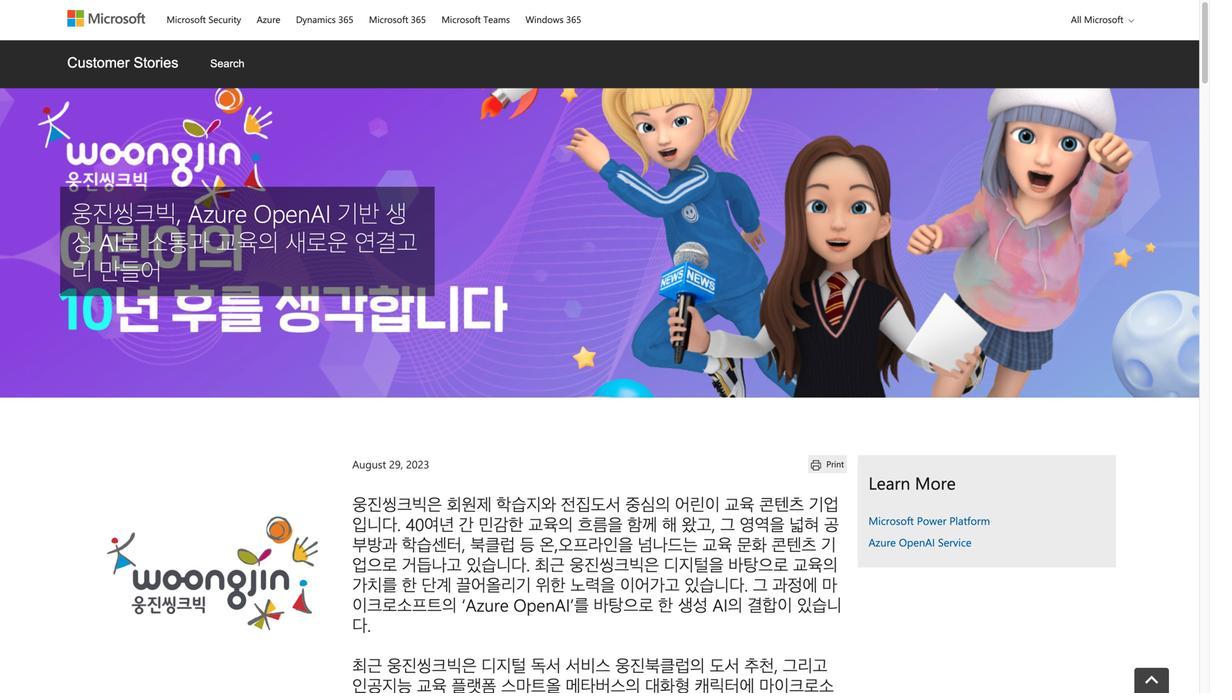 Task type: describe. For each thing, give the bounding box(es) containing it.
영역을
[[740, 513, 785, 536]]

microsoft for microsoft security
[[167, 13, 206, 26]]

microsoft teams link
[[435, 1, 517, 35]]

azure inside 웅진씽크빅, azure openai 기반 생 성 ai로 소통과 교육의 새로운 연결고 리 만들어
[[188, 197, 247, 229]]

all
[[1071, 13, 1082, 26]]

main story content region
[[342, 456, 858, 694]]

끌어올리기
[[456, 573, 531, 597]]

메타버스의
[[566, 674, 641, 694]]

학습센터,
[[402, 533, 466, 556]]

최근 웅진씽크빅은 디지털 독서 서비스 웅진북클럽의 도서 추천, 그리고 인공지능 교육 플랫폼 스마트올 메타버스의 대화형 캐릭터에 마이크로
[[352, 654, 846, 694]]

기
[[821, 533, 836, 556]]

민감한
[[479, 513, 524, 536]]

dynamics 365
[[296, 13, 354, 26]]

dynamics
[[296, 13, 336, 26]]

windows
[[526, 13, 564, 26]]

최근 inside '최근 웅진씽크빅은 디지털 독서 서비스 웅진북클럽의 도서 추천, 그리고 인공지능 교육 플랫폼 스마트올 메타버스의 대화형 캐릭터에 마이크로'
[[352, 654, 382, 677]]

소통과
[[147, 226, 210, 258]]

print
[[827, 459, 844, 470]]

customer stories link
[[53, 40, 193, 88]]

함께
[[628, 513, 657, 536]]

있습니
[[797, 594, 842, 617]]

문화
[[737, 533, 767, 556]]

리
[[72, 254, 92, 287]]

365 for windows 365
[[566, 13, 581, 26]]

dynamics 365 link
[[290, 1, 360, 35]]

캐릭터에
[[695, 674, 755, 694]]

온,오프라인을
[[540, 533, 633, 556]]

웅진씽크빅은 inside '최근 웅진씽크빅은 디지털 독서 서비스 웅진북클럽의 도서 추천, 그리고 인공지능 교육 플랫폼 스마트올 메타버스의 대화형 캐릭터에 마이크로'
[[387, 654, 477, 677]]

right navigation region
[[858, 456, 1116, 568]]

간
[[459, 513, 474, 536]]

microsoft 365 link
[[363, 1, 433, 35]]

기업
[[809, 493, 839, 516]]

성
[[72, 226, 92, 258]]

azure link
[[250, 1, 287, 35]]

windows 365 link
[[519, 1, 588, 35]]

추천,
[[745, 654, 778, 677]]

노력을
[[571, 573, 615, 597]]

1 vertical spatial 콘텐츠
[[772, 533, 817, 556]]

security
[[208, 13, 241, 26]]

stories
[[134, 55, 178, 71]]

학습지와
[[496, 493, 556, 516]]

웅진씽크빅은 회원제 학습지와 전집도서 중심의 어린이 교육 콘텐츠 기업 입니다. 40여년 간 민감한 교육의 흐름을 함께 해 왔고, 그 영역을 넓혀 공 부방과 학습센터, 북클럽 등 온,오프라인을 넘나드는 교육 문화 콘텐츠 기 업으로 거듭나고 있습니다. 최근 웅진씽크빅은 디지털을 바탕으로 교육의 가치를 한 단계 끌어올리기 위한 노력을 이어가고 있습니다. 그 과정에 마 이크로소프트의 'azure openai'를 바탕으로 한 생성 ai의 결합이 있습니 다.
[[352, 493, 842, 637]]

azure inside microsoft power platform azure openai service
[[869, 536, 896, 550]]

디지털을
[[664, 553, 724, 576]]

거듭나고
[[402, 553, 462, 576]]

서비스
[[566, 654, 611, 677]]

전집도서
[[561, 493, 621, 516]]

기반
[[337, 197, 379, 229]]

search link
[[196, 40, 259, 87]]

29,
[[389, 457, 403, 472]]

openai inside 웅진씽크빅, azure openai 기반 생 성 ai로 소통과 교육의 새로운 연결고 리 만들어
[[253, 197, 331, 229]]

생
[[386, 197, 407, 229]]

대화형
[[645, 674, 690, 694]]

customer
[[67, 55, 130, 71]]

생성
[[678, 594, 708, 617]]

다.
[[352, 614, 371, 637]]

print image
[[811, 461, 821, 471]]

가치를
[[352, 573, 397, 597]]

customer stories
[[67, 55, 178, 71]]

이어가고
[[620, 573, 680, 597]]

all microsoft
[[1071, 13, 1124, 26]]

microsoft security
[[167, 13, 241, 26]]

최근 inside 웅진씽크빅은 회원제 학습지와 전집도서 중심의 어린이 교육 콘텐츠 기업 입니다. 40여년 간 민감한 교육의 흐름을 함께 해 왔고, 그 영역을 넓혀 공 부방과 학습센터, 북클럽 등 온,오프라인을 넘나드는 교육 문화 콘텐츠 기 업으로 거듭나고 있습니다. 최근 웅진씽크빅은 디지털을 바탕으로 교육의 가치를 한 단계 끌어올리기 위한 노력을 이어가고 있습니다. 그 과정에 마 이크로소프트의 'azure openai'를 바탕으로 한 생성 ai의 결합이 있습니 다.
[[535, 553, 565, 576]]

위한
[[536, 573, 566, 597]]

업으로
[[352, 553, 397, 576]]

그리고
[[783, 654, 828, 677]]

만들어
[[99, 254, 162, 287]]

all microsoft button
[[1060, 1, 1139, 38]]

새로운
[[285, 226, 348, 258]]

search
[[210, 58, 245, 70]]

'azure
[[462, 594, 509, 617]]

등
[[520, 533, 535, 556]]

교육의 inside 웅진씽크빅, azure openai 기반 생 성 ai로 소통과 교육의 새로운 연결고 리 만들어
[[216, 226, 279, 258]]

독서
[[531, 654, 561, 677]]

1 horizontal spatial azure
[[257, 13, 280, 26]]

넓혀
[[790, 513, 820, 536]]

power
[[917, 514, 947, 528]]

2 horizontal spatial 교육의
[[793, 553, 838, 576]]

ai의
[[713, 594, 743, 617]]

인공지능
[[352, 674, 412, 694]]

windows 365
[[526, 13, 581, 26]]

어린이
[[675, 493, 720, 516]]

ai로
[[99, 226, 140, 258]]

woongjin thinkbig logo image
[[94, 456, 331, 692]]

입니다.
[[352, 513, 401, 536]]

이크로소프트의
[[352, 594, 457, 617]]

1 vertical spatial 바탕으로
[[594, 594, 654, 617]]



Task type: locate. For each thing, give the bounding box(es) containing it.
1 365 from the left
[[338, 13, 354, 26]]

0 vertical spatial 최근
[[535, 553, 565, 576]]

콘텐츠 left 기
[[772, 533, 817, 556]]

웅진북클럽의
[[615, 654, 705, 677]]

북클럽
[[470, 533, 515, 556]]

august 29, 2023
[[352, 457, 429, 472]]

왔고,
[[682, 513, 716, 536]]

0 horizontal spatial azure
[[188, 197, 247, 229]]

1 horizontal spatial 최근
[[535, 553, 565, 576]]

연결고
[[355, 226, 418, 258]]

1 horizontal spatial 365
[[411, 13, 426, 26]]

print link
[[808, 456, 847, 474]]

0 vertical spatial 교육
[[725, 493, 755, 516]]

1 horizontal spatial 교육의
[[528, 513, 573, 536]]

2 vertical spatial 웅진씽크빅은
[[387, 654, 477, 677]]

microsoft security link
[[160, 1, 248, 35]]

한
[[402, 573, 417, 597], [658, 594, 673, 617]]

콘텐츠
[[759, 493, 804, 516], [772, 533, 817, 556]]

한 left 단계
[[402, 573, 417, 597]]

1 vertical spatial 교육의
[[528, 513, 573, 536]]

1 vertical spatial azure
[[188, 197, 247, 229]]

365
[[338, 13, 354, 26], [411, 13, 426, 26], [566, 13, 581, 26]]

교육
[[725, 493, 755, 516], [702, 533, 732, 556], [417, 674, 447, 694]]

교육 left "문화"
[[702, 533, 732, 556]]

바탕으로 down 영역을 on the right bottom
[[729, 553, 788, 576]]

웅진씽크빅, azure openai 기반 생 성 ai로 소통과 교육의 새로운 연결고 리 만들어
[[72, 197, 418, 287]]

microsoft for microsoft teams
[[442, 13, 481, 26]]

마
[[822, 573, 837, 597]]

1 horizontal spatial 그
[[753, 573, 768, 597]]

넘나드는
[[638, 533, 698, 556]]

microsoft teams
[[442, 13, 510, 26]]

0 vertical spatial 그
[[720, 513, 735, 536]]

go to top image
[[1145, 676, 1159, 689]]

있습니다.
[[467, 553, 530, 576], [685, 573, 748, 597]]

openai'를
[[514, 594, 589, 617]]

microsoft left the teams on the top left
[[442, 13, 481, 26]]

365 for microsoft 365
[[411, 13, 426, 26]]

0 horizontal spatial 그
[[720, 513, 735, 536]]

microsoft inside dropdown button
[[1084, 13, 1124, 26]]

microsoft power platform azure openai service
[[869, 514, 990, 550]]

0 vertical spatial azure
[[257, 13, 280, 26]]

콘텐츠 left 기업
[[759, 493, 804, 516]]

2 365 from the left
[[411, 13, 426, 26]]

microsoft inside microsoft power platform azure openai service
[[869, 514, 914, 528]]

microsoft for microsoft power platform azure openai service
[[869, 514, 914, 528]]

도서
[[710, 654, 740, 677]]

교육의 right 소통과
[[216, 226, 279, 258]]

3 365 from the left
[[566, 13, 581, 26]]

부방과
[[352, 533, 397, 556]]

openai left 기반
[[253, 197, 331, 229]]

openai
[[253, 197, 331, 229], [899, 536, 935, 550]]

microsoft right dynamics 365
[[369, 13, 408, 26]]

0 horizontal spatial 최근
[[352, 654, 382, 677]]

2 vertical spatial azure
[[869, 536, 896, 550]]

교육의 up 있습니
[[793, 553, 838, 576]]

microsoft
[[167, 13, 206, 26], [369, 13, 408, 26], [442, 13, 481, 26], [1084, 13, 1124, 26], [869, 514, 914, 528]]

스마트올
[[501, 674, 561, 694]]

2 vertical spatial 교육의
[[793, 553, 838, 576]]

그
[[720, 513, 735, 536], [753, 573, 768, 597]]

0 vertical spatial 바탕으로
[[729, 553, 788, 576]]

microsoft down the learn
[[869, 514, 914, 528]]

2 horizontal spatial azure
[[869, 536, 896, 550]]

웅진씽크빅,
[[72, 197, 181, 229]]

service
[[938, 536, 972, 550]]

microsoft inside "link"
[[167, 13, 206, 26]]

그 left 과정에
[[753, 573, 768, 597]]

중심의
[[626, 493, 670, 516]]

openai inside microsoft power platform azure openai service
[[899, 536, 935, 550]]

있습니다. down "문화"
[[685, 573, 748, 597]]

platform
[[950, 514, 990, 528]]

1 horizontal spatial openai
[[899, 536, 935, 550]]

공
[[824, 513, 839, 536]]

0 horizontal spatial 바탕으로
[[594, 594, 654, 617]]

한 left 생성
[[658, 594, 673, 617]]

1 horizontal spatial 한
[[658, 594, 673, 617]]

more
[[915, 472, 956, 495]]

microsoft for microsoft 365
[[369, 13, 408, 26]]

교육 inside '최근 웅진씽크빅은 디지털 독서 서비스 웅진북클럽의 도서 추천, 그리고 인공지능 교육 플랫폼 스마트올 메타버스의 대화형 캐릭터에 마이크로'
[[417, 674, 447, 694]]

2023
[[406, 457, 429, 472]]

microsoft right all on the right top of page
[[1084, 13, 1124, 26]]

1 vertical spatial 웅진씽크빅은
[[570, 553, 659, 576]]

azure
[[257, 13, 280, 26], [188, 197, 247, 229], [869, 536, 896, 550]]

365 right the "windows"
[[566, 13, 581, 26]]

웅진씽크빅은
[[352, 493, 442, 516], [570, 553, 659, 576], [387, 654, 477, 677]]

0 vertical spatial openai
[[253, 197, 331, 229]]

1 horizontal spatial 있습니다.
[[685, 573, 748, 597]]

1 horizontal spatial 바탕으로
[[729, 553, 788, 576]]

1 vertical spatial 교육
[[702, 533, 732, 556]]

교육의 right 민감한
[[528, 513, 573, 536]]

0 vertical spatial 콘텐츠
[[759, 493, 804, 516]]

2 vertical spatial 교육
[[417, 674, 447, 694]]

1 vertical spatial 그
[[753, 573, 768, 597]]

1 vertical spatial openai
[[899, 536, 935, 550]]

microsoft power platform link
[[869, 514, 1012, 528]]

teams
[[484, 13, 510, 26]]

0 horizontal spatial 교육의
[[216, 226, 279, 258]]

365 right dynamics
[[338, 13, 354, 26]]

0 vertical spatial 교육의
[[216, 226, 279, 258]]

그 right the 왔고,
[[720, 513, 735, 536]]

교육 left the 플랫폼
[[417, 674, 447, 694]]

learn more
[[869, 472, 956, 495]]

흐름을
[[578, 513, 623, 536]]

0 horizontal spatial 한
[[402, 573, 417, 597]]

교육의
[[216, 226, 279, 258], [528, 513, 573, 536], [793, 553, 838, 576]]

microsoft image
[[67, 10, 145, 27]]

365 for dynamics 365
[[338, 13, 354, 26]]

august
[[352, 457, 386, 472]]

learn
[[869, 472, 911, 495]]

있습니다. down 민감한
[[467, 553, 530, 576]]

회원제
[[447, 493, 492, 516]]

최근 down 다.
[[352, 654, 382, 677]]

해
[[662, 513, 677, 536]]

디지털
[[482, 654, 526, 677]]

0 vertical spatial 웅진씽크빅은
[[352, 493, 442, 516]]

openai down the power
[[899, 536, 935, 550]]

플랫폼
[[452, 674, 496, 694]]

azure openai service link
[[869, 536, 993, 550]]

과정에
[[773, 573, 818, 597]]

365 left 'microsoft teams'
[[411, 13, 426, 26]]

0 horizontal spatial 365
[[338, 13, 354, 26]]

바탕으로 left 생성
[[594, 594, 654, 617]]

단계
[[422, 573, 452, 597]]

40여년
[[406, 513, 454, 536]]

0 horizontal spatial openai
[[253, 197, 331, 229]]

microsoft left "security"
[[167, 13, 206, 26]]

microsoft 365
[[369, 13, 426, 26]]

교육 right 어린이
[[725, 493, 755, 516]]

최근 up openai'를
[[535, 553, 565, 576]]

2 horizontal spatial 365
[[566, 13, 581, 26]]

1 vertical spatial 최근
[[352, 654, 382, 677]]

최근
[[535, 553, 565, 576], [352, 654, 382, 677]]

0 horizontal spatial 있습니다.
[[467, 553, 530, 576]]



Task type: vqa. For each thing, say whether or not it's contained in the screenshot.
the rightmost IT
no



